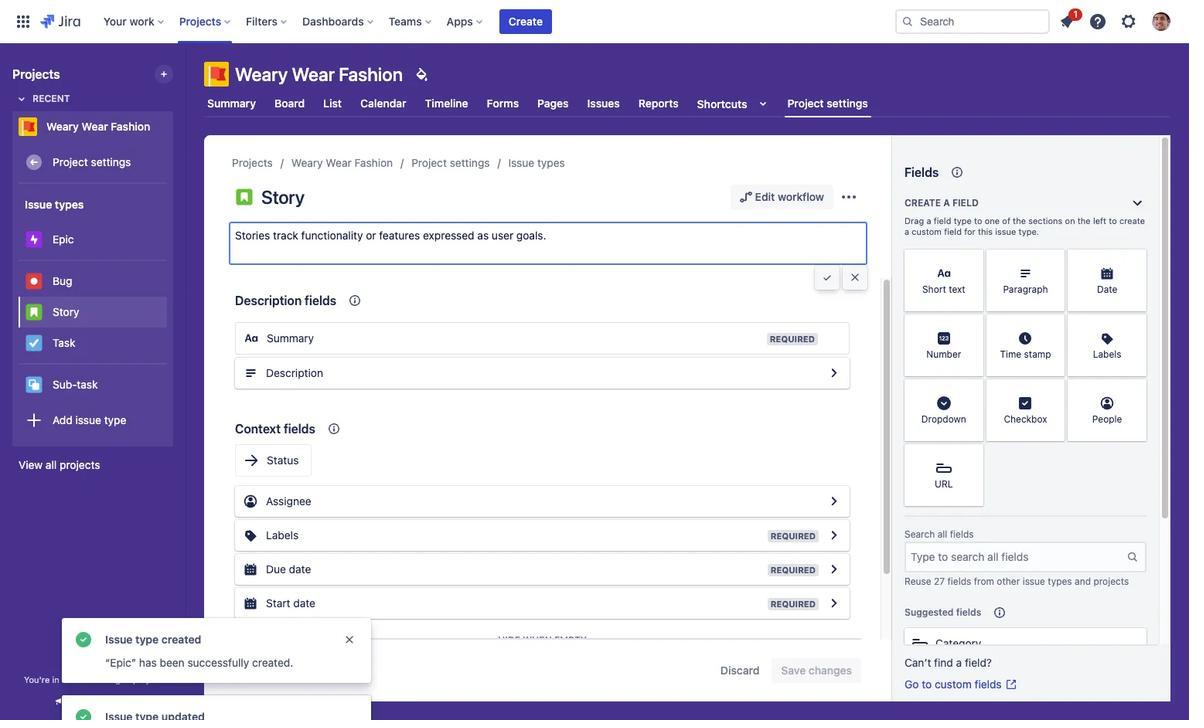Task type: locate. For each thing, give the bounding box(es) containing it.
0 vertical spatial issue types
[[509, 156, 565, 169]]

27
[[934, 576, 945, 588]]

tab list containing project settings
[[195, 90, 1180, 118]]

date
[[1097, 284, 1118, 296]]

required for start date
[[771, 599, 816, 609]]

1 horizontal spatial give
[[266, 664, 289, 678]]

time
[[1000, 349, 1022, 361]]

issue type created
[[105, 633, 201, 647]]

issue down forms link
[[509, 156, 535, 169]]

more information about the context fields image for description fields
[[346, 292, 364, 310]]

2 the from the left
[[1078, 216, 1091, 226]]

2 vertical spatial fashion
[[355, 156, 393, 169]]

1 vertical spatial custom
[[935, 678, 972, 691]]

more information image
[[1045, 251, 1064, 270], [1045, 316, 1064, 335], [1127, 316, 1145, 335], [1045, 381, 1064, 400]]

custom inside drag a field type to one of the sections on the left to create a custom field for this issue type.
[[912, 227, 942, 237]]

create up 'drag'
[[905, 197, 941, 209]]

0 horizontal spatial settings
[[91, 155, 131, 168]]

timeline
[[425, 97, 468, 110]]

1 horizontal spatial issue
[[996, 227, 1017, 237]]

2 vertical spatial types
[[1048, 576, 1072, 588]]

1 horizontal spatial feedback
[[292, 664, 339, 678]]

1 vertical spatial feedback
[[91, 697, 132, 708]]

dashboards
[[302, 14, 364, 27]]

give down team-
[[69, 697, 88, 708]]

1 vertical spatial open field configuration image
[[825, 527, 844, 545]]

issue types
[[509, 156, 565, 169], [25, 198, 84, 211]]

types for 'issue types' link
[[538, 156, 565, 169]]

2 vertical spatial weary
[[291, 156, 323, 169]]

give right successfully
[[266, 664, 289, 678]]

"epic"
[[105, 657, 136, 670]]

search image
[[902, 15, 914, 27]]

0 horizontal spatial labels
[[266, 529, 299, 542]]

issue inside button
[[75, 413, 101, 427]]

more information image for dropdown
[[963, 381, 982, 400]]

discard
[[721, 664, 760, 678]]

add issue type image
[[25, 411, 43, 430]]

weary wear fashion link down recent
[[12, 111, 167, 142]]

all for search
[[938, 529, 948, 541]]

0 horizontal spatial all
[[46, 459, 57, 472]]

group
[[19, 184, 167, 445], [19, 260, 167, 364]]

weary up board
[[235, 63, 288, 85]]

weary
[[235, 63, 288, 85], [46, 120, 79, 133], [291, 156, 323, 169]]

1 horizontal spatial project
[[412, 156, 447, 169]]

labels up people
[[1093, 349, 1122, 361]]

date right 'due'
[[289, 563, 311, 576]]

issue types inside group
[[25, 198, 84, 211]]

0 vertical spatial type
[[954, 216, 972, 226]]

2 vertical spatial type
[[135, 633, 159, 647]]

issue types down pages link
[[509, 156, 565, 169]]

type down sub-task link
[[104, 413, 126, 427]]

to up this
[[975, 216, 983, 226]]

1 vertical spatial all
[[938, 529, 948, 541]]

1 vertical spatial summary
[[267, 332, 314, 345]]

0 horizontal spatial create
[[509, 14, 543, 27]]

story up task
[[53, 305, 79, 318]]

0 vertical spatial date
[[289, 563, 311, 576]]

weary down recent
[[46, 120, 79, 133]]

1 horizontal spatial weary wear fashion link
[[291, 154, 393, 172]]

cancel image
[[849, 271, 862, 284]]

1 horizontal spatial create
[[905, 197, 941, 209]]

1 open field configuration image from the top
[[825, 493, 844, 511]]

create right apps popup button
[[509, 14, 543, 27]]

2 horizontal spatial issue
[[1023, 576, 1046, 588]]

issue types up the epic
[[25, 198, 84, 211]]

tab list
[[195, 90, 1180, 118]]

all right search
[[938, 529, 948, 541]]

task
[[53, 336, 75, 349]]

bug
[[53, 274, 72, 287]]

1 vertical spatial issue
[[25, 198, 52, 211]]

more information image for labels
[[1127, 316, 1145, 335]]

summary left board
[[207, 97, 256, 110]]

0 horizontal spatial types
[[55, 198, 84, 211]]

more information image for checkbox
[[1045, 381, 1064, 400]]

0 vertical spatial create
[[509, 14, 543, 27]]

banner
[[0, 0, 1190, 43]]

apps
[[447, 14, 473, 27]]

types left and at the right bottom of the page
[[1048, 576, 1072, 588]]

more information about the context fields image right description fields on the left of page
[[346, 292, 364, 310]]

1 vertical spatial weary wear fashion
[[46, 120, 150, 133]]

issue inside group
[[25, 198, 52, 211]]

projects up issue type icon
[[232, 156, 273, 169]]

1 horizontal spatial the
[[1078, 216, 1091, 226]]

1 vertical spatial create
[[905, 197, 941, 209]]

project
[[133, 675, 162, 685]]

time stamp
[[1000, 349, 1052, 361]]

1 vertical spatial issue types
[[25, 198, 84, 211]]

view all projects link
[[12, 452, 173, 480]]

to right left
[[1109, 216, 1118, 226]]

add to starred image
[[169, 118, 187, 136]]

2 vertical spatial open field configuration image
[[825, 595, 844, 613]]

a down more information about the fields icon
[[944, 197, 950, 209]]

1 horizontal spatial types
[[538, 156, 565, 169]]

1 horizontal spatial more information about the context fields image
[[346, 292, 364, 310]]

summary
[[207, 97, 256, 110], [267, 332, 314, 345]]

0 vertical spatial give feedback
[[266, 664, 339, 678]]

task link
[[19, 328, 167, 359]]

status
[[267, 454, 299, 467]]

summary down description fields on the left of page
[[267, 332, 314, 345]]

feedback down start date
[[292, 664, 339, 678]]

0 vertical spatial weary wear fashion link
[[12, 111, 167, 142]]

0 vertical spatial weary
[[235, 63, 288, 85]]

2 group from the top
[[19, 260, 167, 364]]

create
[[509, 14, 543, 27], [905, 197, 941, 209]]

2 horizontal spatial types
[[1048, 576, 1072, 588]]

labels up due date
[[266, 529, 299, 542]]

filters button
[[241, 9, 293, 34]]

1 vertical spatial field
[[934, 216, 952, 226]]

issue right add on the left
[[75, 413, 101, 427]]

this
[[978, 227, 993, 237]]

1 horizontal spatial all
[[938, 529, 948, 541]]

list
[[323, 97, 342, 110]]

create inside button
[[509, 14, 543, 27]]

more information image for number
[[963, 316, 982, 335]]

1 vertical spatial weary
[[46, 120, 79, 133]]

custom down 'drag'
[[912, 227, 942, 237]]

1 horizontal spatial issue
[[105, 633, 133, 647]]

0 horizontal spatial summary
[[207, 97, 256, 110]]

description for description
[[266, 367, 323, 380]]

your work
[[103, 14, 154, 27]]

weary wear fashion down recent
[[46, 120, 150, 133]]

board
[[275, 97, 305, 110]]

due
[[266, 563, 286, 576]]

edit workflow button
[[731, 185, 834, 210]]

type up has
[[135, 633, 159, 647]]

go to custom fields
[[905, 678, 1002, 691]]

project down recent
[[53, 155, 88, 168]]

issue right other
[[1023, 576, 1046, 588]]

timeline link
[[422, 90, 471, 118]]

view all projects
[[19, 459, 100, 472]]

field
[[953, 197, 979, 209], [934, 216, 952, 226], [944, 227, 962, 237]]

1 vertical spatial issue
[[75, 413, 101, 427]]

date for due date
[[289, 563, 311, 576]]

1 vertical spatial story
[[53, 305, 79, 318]]

1 vertical spatial labels
[[266, 529, 299, 542]]

0 vertical spatial projects
[[179, 14, 221, 27]]

give feedback down start date
[[266, 664, 339, 678]]

0 vertical spatial fashion
[[339, 63, 403, 85]]

issue types link
[[509, 154, 565, 172]]

your profile and settings image
[[1152, 12, 1171, 31]]

projects right work
[[179, 14, 221, 27]]

description for description fields
[[235, 294, 302, 308]]

projects button
[[175, 9, 237, 34]]

field down create a field
[[934, 216, 952, 226]]

1 vertical spatial open field configuration image
[[825, 561, 844, 579]]

2 vertical spatial wear
[[326, 156, 352, 169]]

more information image
[[963, 251, 982, 270], [1127, 251, 1145, 270], [963, 316, 982, 335], [963, 381, 982, 400], [1127, 381, 1145, 400]]

hide
[[498, 635, 521, 647]]

"epic" has been successfully created.
[[105, 657, 293, 670]]

drag
[[905, 216, 924, 226]]

more information about the context fields image
[[346, 292, 364, 310], [325, 420, 343, 439]]

edit workflow
[[755, 190, 824, 203]]

short
[[923, 284, 947, 296]]

issue up epic link on the top of page
[[25, 198, 52, 211]]

all
[[46, 459, 57, 472], [938, 529, 948, 541]]

number
[[927, 349, 962, 361]]

required
[[770, 334, 815, 344], [771, 531, 816, 541], [771, 565, 816, 575], [771, 599, 816, 609]]

1 horizontal spatial give feedback
[[266, 664, 339, 678]]

when
[[523, 635, 552, 647]]

issue types for 'issue types' link
[[509, 156, 565, 169]]

custom
[[912, 227, 942, 237], [935, 678, 972, 691]]

fashion left "add to starred" image
[[111, 120, 150, 133]]

3 open field configuration image from the top
[[825, 595, 844, 613]]

the right of
[[1013, 216, 1026, 226]]

open field configuration image
[[825, 364, 844, 383], [825, 527, 844, 545], [825, 595, 844, 613]]

0 vertical spatial custom
[[912, 227, 942, 237]]

1 horizontal spatial projects
[[179, 14, 221, 27]]

2 open field configuration image from the top
[[825, 527, 844, 545]]

this link will be opened in a new tab image
[[1005, 679, 1018, 691]]

teams
[[389, 14, 422, 27]]

context
[[235, 422, 281, 436]]

open field configuration image
[[825, 493, 844, 511], [825, 561, 844, 579]]

settings image
[[1120, 12, 1138, 31]]

field up 'for'
[[953, 197, 979, 209]]

projects for projects link
[[232, 156, 273, 169]]

0 horizontal spatial issue
[[75, 413, 101, 427]]

find
[[934, 657, 954, 670]]

of
[[1003, 216, 1011, 226]]

issue inside drag a field type to one of the sections on the left to create a custom field for this issue type.
[[996, 227, 1017, 237]]

give
[[266, 664, 289, 678], [69, 697, 88, 708]]

other
[[997, 576, 1020, 588]]

assignee
[[266, 495, 312, 508]]

fashion up calendar
[[339, 63, 403, 85]]

2 horizontal spatial issue
[[509, 156, 535, 169]]

0 vertical spatial feedback
[[292, 664, 339, 678]]

people
[[1093, 414, 1123, 426]]

a down 'drag'
[[905, 227, 910, 237]]

issue
[[509, 156, 535, 169], [25, 198, 52, 211], [105, 633, 133, 647]]

weary wear fashion up list on the left top
[[235, 63, 403, 85]]

story inside group
[[53, 305, 79, 318]]

1 vertical spatial give
[[69, 697, 88, 708]]

0 horizontal spatial project settings
[[53, 155, 131, 168]]

weary wear fashion down list link
[[291, 156, 393, 169]]

feedback down managed
[[91, 697, 132, 708]]

suggested
[[905, 607, 954, 619]]

0 vertical spatial field
[[953, 197, 979, 209]]

0 vertical spatial issue
[[996, 227, 1017, 237]]

1 horizontal spatial projects
[[1094, 576, 1130, 588]]

0 vertical spatial issue
[[509, 156, 535, 169]]

0 horizontal spatial type
[[104, 413, 126, 427]]

1 horizontal spatial summary
[[267, 332, 314, 345]]

2 vertical spatial field
[[944, 227, 962, 237]]

give feedback for the topmost give feedback button
[[266, 664, 339, 678]]

team-
[[69, 675, 93, 685]]

url
[[935, 479, 953, 491]]

projects down add issue type
[[60, 459, 100, 472]]

1 vertical spatial give feedback button
[[44, 690, 142, 715]]

1 vertical spatial description
[[266, 367, 323, 380]]

required for labels
[[771, 531, 816, 541]]

give feedback button
[[235, 659, 348, 684], [44, 690, 142, 715]]

story right issue type icon
[[261, 186, 305, 208]]

projects right and at the right bottom of the page
[[1094, 576, 1130, 588]]

story
[[261, 186, 305, 208], [53, 305, 79, 318]]

more information image for date
[[1127, 251, 1145, 270]]

the right on
[[1078, 216, 1091, 226]]

summary link
[[204, 90, 259, 118]]

1 group from the top
[[19, 184, 167, 445]]

more information about the context fields image for context fields
[[325, 420, 343, 439]]

more information about the context fields image right the context fields
[[325, 420, 343, 439]]

0 vertical spatial all
[[46, 459, 57, 472]]

projects inside dropdown button
[[179, 14, 221, 27]]

custom down can't find a field?
[[935, 678, 972, 691]]

type.
[[1019, 227, 1040, 237]]

project settings
[[788, 97, 868, 110], [53, 155, 131, 168], [412, 156, 490, 169]]

empty
[[555, 635, 587, 647]]

more options image
[[840, 188, 859, 207]]

you're
[[24, 675, 50, 685]]

1 horizontal spatial give feedback button
[[235, 659, 348, 684]]

reports link
[[636, 90, 682, 118]]

edit
[[755, 190, 775, 203]]

weary wear fashion link down list link
[[291, 154, 393, 172]]

Search field
[[896, 9, 1050, 34]]

hide when empty
[[498, 635, 587, 647]]

teams button
[[384, 9, 438, 34]]

project down timeline link
[[412, 156, 447, 169]]

type up 'for'
[[954, 216, 972, 226]]

project settings link down timeline link
[[412, 154, 490, 172]]

2 vertical spatial projects
[[232, 156, 273, 169]]

0 horizontal spatial more information about the context fields image
[[325, 420, 343, 439]]

project right shortcuts popup button
[[788, 97, 824, 110]]

types up the epic
[[55, 198, 84, 211]]

drag a field type to one of the sections on the left to create a custom field for this issue type.
[[905, 216, 1146, 237]]

issue type icon image
[[235, 188, 254, 207]]

1 vertical spatial type
[[104, 413, 126, 427]]

field for drag
[[934, 216, 952, 226]]

0 horizontal spatial give feedback button
[[44, 690, 142, 715]]

0 horizontal spatial the
[[1013, 216, 1026, 226]]

to right go at the right
[[922, 678, 932, 691]]

issue up "epic"
[[105, 633, 133, 647]]

project settings link down recent
[[19, 147, 167, 178]]

types down pages link
[[538, 156, 565, 169]]

issue down of
[[996, 227, 1017, 237]]

projects up recent
[[12, 67, 60, 81]]

types
[[538, 156, 565, 169], [55, 198, 84, 211], [1048, 576, 1072, 588]]

field left 'for'
[[944, 227, 962, 237]]

give feedback button down you're in a team-managed project
[[44, 690, 142, 715]]

category button
[[905, 629, 1147, 660]]

0 horizontal spatial weary
[[46, 120, 79, 133]]

search
[[905, 529, 935, 541]]

description inside button
[[266, 367, 323, 380]]

go to custom fields link
[[905, 678, 1018, 693]]

date right start at the bottom left
[[293, 597, 316, 610]]

give feedback button down dismiss 'icon'
[[235, 659, 348, 684]]

0 vertical spatial types
[[538, 156, 565, 169]]

date
[[289, 563, 311, 576], [293, 597, 316, 610]]

a
[[944, 197, 950, 209], [927, 216, 932, 226], [905, 227, 910, 237], [956, 657, 962, 670], [62, 675, 67, 685]]

a right 'drag'
[[927, 216, 932, 226]]

fields
[[905, 166, 939, 179]]

jira image
[[40, 12, 80, 31], [40, 12, 80, 31]]

weary right projects link
[[291, 156, 323, 169]]

fashion down calendar link
[[355, 156, 393, 169]]

give feedback
[[266, 664, 339, 678], [69, 697, 132, 708]]

1 vertical spatial more information about the context fields image
[[325, 420, 343, 439]]

types inside group
[[55, 198, 84, 211]]

description
[[235, 294, 302, 308], [266, 367, 323, 380]]

more information image for short text
[[963, 251, 982, 270]]

0 vertical spatial projects
[[60, 459, 100, 472]]

dropdown
[[922, 414, 967, 426]]

1 open field configuration image from the top
[[825, 364, 844, 383]]

create a field
[[905, 197, 979, 209]]

success image
[[74, 708, 93, 721], [74, 708, 93, 721]]

due date
[[266, 563, 311, 576]]

projects
[[179, 14, 221, 27], [12, 67, 60, 81], [232, 156, 273, 169]]

0 vertical spatial description
[[235, 294, 302, 308]]

1 vertical spatial date
[[293, 597, 316, 610]]

in
[[52, 675, 59, 685]]

all right view on the left
[[46, 459, 57, 472]]

give feedback down you're in a team-managed project
[[69, 697, 132, 708]]

2 horizontal spatial projects
[[232, 156, 273, 169]]



Task type: describe. For each thing, give the bounding box(es) containing it.
has
[[139, 657, 157, 670]]

a right find
[[956, 657, 962, 670]]

short text
[[923, 284, 966, 296]]

list link
[[320, 90, 345, 118]]

created
[[162, 633, 201, 647]]

create
[[1120, 216, 1146, 226]]

go
[[905, 678, 919, 691]]

sub-
[[53, 378, 77, 391]]

1 horizontal spatial type
[[135, 633, 159, 647]]

reuse 27 fields from other issue types and projects
[[905, 576, 1130, 588]]

dashboards button
[[298, 9, 379, 34]]

2 vertical spatial issue
[[105, 633, 133, 647]]

2 horizontal spatial settings
[[827, 97, 868, 110]]

create for create
[[509, 14, 543, 27]]

calendar
[[361, 97, 407, 110]]

been
[[160, 657, 185, 670]]

open field configuration image for labels
[[825, 527, 844, 545]]

2 horizontal spatial project
[[788, 97, 824, 110]]

create for create a field
[[905, 197, 941, 209]]

task
[[77, 378, 98, 391]]

pages
[[538, 97, 569, 110]]

successfully
[[188, 657, 249, 670]]

banner containing your work
[[0, 0, 1190, 43]]

required for due date
[[771, 565, 816, 575]]

type inside drag a field type to one of the sections on the left to create a custom field for this issue type.
[[954, 216, 972, 226]]

2 open field configuration image from the top
[[825, 561, 844, 579]]

a right in
[[62, 675, 67, 685]]

1 vertical spatial fashion
[[111, 120, 150, 133]]

create button
[[500, 9, 552, 34]]

assignee button
[[235, 486, 850, 517]]

2 horizontal spatial to
[[1109, 216, 1118, 226]]

sections
[[1029, 216, 1063, 226]]

give feedback for the leftmost give feedback button
[[69, 697, 132, 708]]

discard button
[[711, 659, 769, 684]]

group containing issue types
[[19, 184, 167, 445]]

calendar link
[[357, 90, 410, 118]]

add
[[53, 413, 73, 427]]

1 vertical spatial weary wear fashion link
[[291, 154, 393, 172]]

1 horizontal spatial story
[[261, 186, 305, 208]]

1 the from the left
[[1013, 216, 1026, 226]]

forms
[[487, 97, 519, 110]]

managed
[[93, 675, 131, 685]]

0 vertical spatial give feedback button
[[235, 659, 348, 684]]

Type to search all fields text field
[[906, 544, 1127, 572]]

from
[[974, 576, 995, 588]]

checkbox
[[1004, 414, 1048, 426]]

and
[[1075, 576, 1091, 588]]

search all fields
[[905, 529, 974, 541]]

0 vertical spatial wear
[[292, 63, 335, 85]]

shortcuts button
[[694, 90, 775, 118]]

for
[[965, 227, 976, 237]]

description button
[[235, 358, 850, 389]]

more information image for people
[[1127, 381, 1145, 400]]

open field configuration image for start date
[[825, 595, 844, 613]]

0 horizontal spatial project
[[53, 155, 88, 168]]

open field configuration image inside assignee button
[[825, 493, 844, 511]]

projects link
[[232, 154, 273, 172]]

more information about the suggested fields image
[[991, 604, 1010, 623]]

1 horizontal spatial to
[[975, 216, 983, 226]]

workflow
[[778, 190, 824, 203]]

created.
[[252, 657, 293, 670]]

1
[[1074, 8, 1078, 20]]

notifications image
[[1058, 12, 1077, 31]]

0 vertical spatial summary
[[207, 97, 256, 110]]

text
[[949, 284, 966, 296]]

left
[[1094, 216, 1107, 226]]

work
[[130, 14, 154, 27]]

forms link
[[484, 90, 522, 118]]

0 vertical spatial labels
[[1093, 349, 1122, 361]]

paragraph
[[1003, 284, 1048, 296]]

suggested fields
[[905, 607, 982, 619]]

more information about the fields image
[[948, 163, 967, 182]]

can't find a field?
[[905, 657, 992, 670]]

2 horizontal spatial project settings
[[788, 97, 868, 110]]

add issue type button
[[19, 405, 167, 436]]

1 horizontal spatial weary
[[235, 63, 288, 85]]

dismiss image
[[343, 634, 356, 647]]

shortcuts
[[697, 97, 748, 110]]

set background color image
[[412, 65, 431, 84]]

one
[[985, 216, 1000, 226]]

category
[[936, 637, 982, 650]]

apps button
[[442, 9, 489, 34]]

context fields
[[235, 422, 316, 436]]

1 vertical spatial wear
[[82, 120, 108, 133]]

you're in a team-managed project
[[24, 675, 162, 685]]

field for create
[[953, 197, 979, 209]]

sidebar navigation image
[[169, 62, 203, 93]]

date for start date
[[293, 597, 316, 610]]

issue for group containing issue types
[[25, 198, 52, 211]]

1 horizontal spatial settings
[[450, 156, 490, 169]]

appswitcher icon image
[[14, 12, 32, 31]]

required for summary
[[770, 334, 815, 344]]

0 horizontal spatial feedback
[[91, 697, 132, 708]]

Stories track functionality or features expressed as user goals. text field
[[229, 222, 868, 265]]

group containing bug
[[19, 260, 167, 364]]

2 vertical spatial weary wear fashion
[[291, 156, 393, 169]]

types for group containing issue types
[[55, 198, 84, 211]]

0 vertical spatial give
[[266, 664, 289, 678]]

issue types for group containing issue types
[[25, 198, 84, 211]]

primary element
[[9, 0, 896, 43]]

reports
[[639, 97, 679, 110]]

1 horizontal spatial project settings
[[412, 156, 490, 169]]

view
[[19, 459, 43, 472]]

help image
[[1089, 12, 1108, 31]]

0 horizontal spatial projects
[[60, 459, 100, 472]]

all for view
[[46, 459, 57, 472]]

type inside button
[[104, 413, 126, 427]]

can't
[[905, 657, 932, 670]]

start date
[[266, 597, 316, 610]]

stamp
[[1024, 349, 1052, 361]]

add issue type
[[53, 413, 126, 427]]

0 vertical spatial weary wear fashion
[[235, 63, 403, 85]]

description fields
[[235, 294, 337, 308]]

0 horizontal spatial project settings link
[[19, 147, 167, 178]]

open field configuration image inside "description" button
[[825, 364, 844, 383]]

epic link
[[19, 224, 167, 255]]

confirm image
[[821, 271, 834, 284]]

success image
[[74, 631, 93, 650]]

0 horizontal spatial give
[[69, 697, 88, 708]]

epic
[[53, 232, 74, 246]]

pages link
[[535, 90, 572, 118]]

issue for 'issue types' link
[[509, 156, 535, 169]]

create project image
[[158, 68, 170, 80]]

projects for projects dropdown button
[[179, 14, 221, 27]]

board link
[[271, 90, 308, 118]]

0 horizontal spatial to
[[922, 678, 932, 691]]

1 vertical spatial projects
[[1094, 576, 1130, 588]]

more information image for paragraph
[[1045, 251, 1064, 270]]

reuse
[[905, 576, 932, 588]]

sub-task
[[53, 378, 98, 391]]

more information image for time stamp
[[1045, 316, 1064, 335]]

bug link
[[19, 266, 167, 297]]

collapse recent projects image
[[12, 90, 31, 108]]

1 horizontal spatial project settings link
[[412, 154, 490, 172]]

0 horizontal spatial projects
[[12, 67, 60, 81]]



Task type: vqa. For each thing, say whether or not it's contained in the screenshot.
"1" button
no



